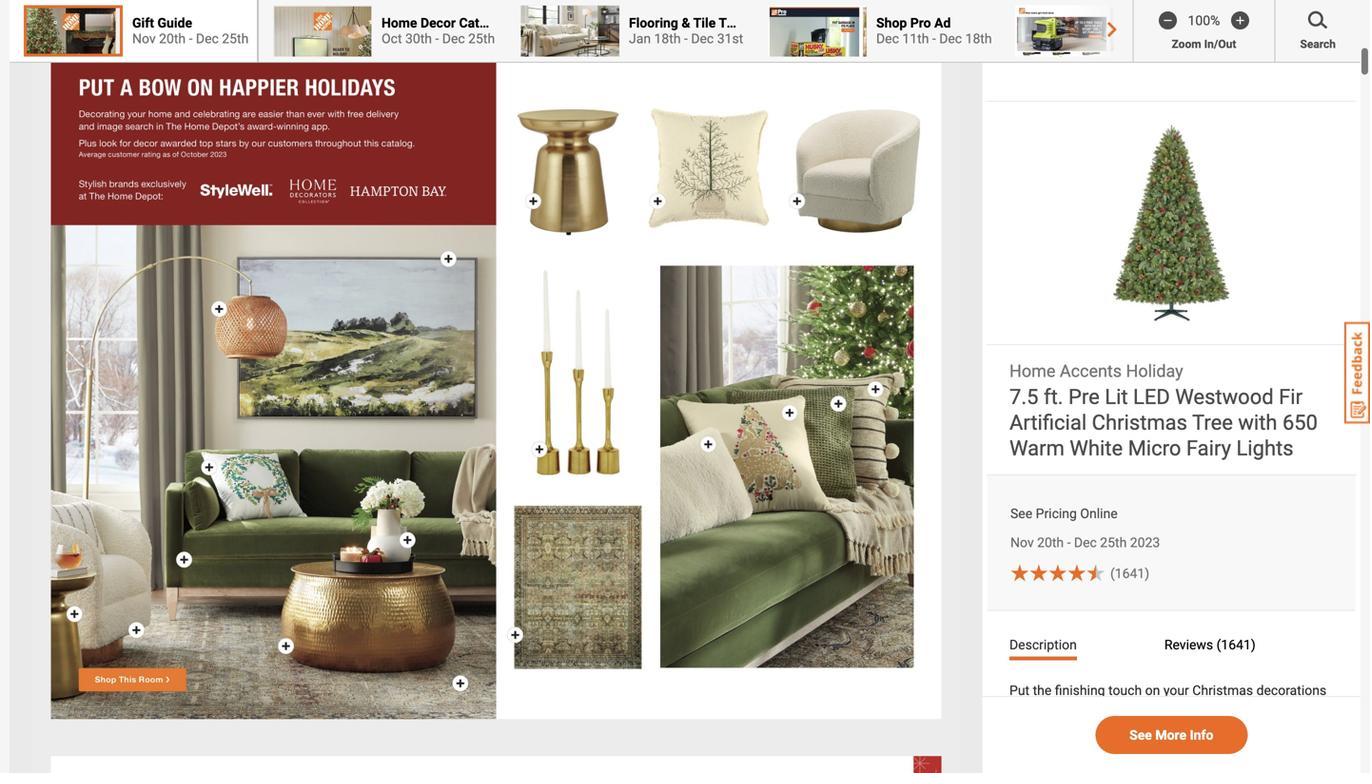 Task type: locate. For each thing, give the bounding box(es) containing it.
feedback link image
[[1345, 322, 1371, 425]]



Task type: vqa. For each thing, say whether or not it's contained in the screenshot.
FEATURES
no



